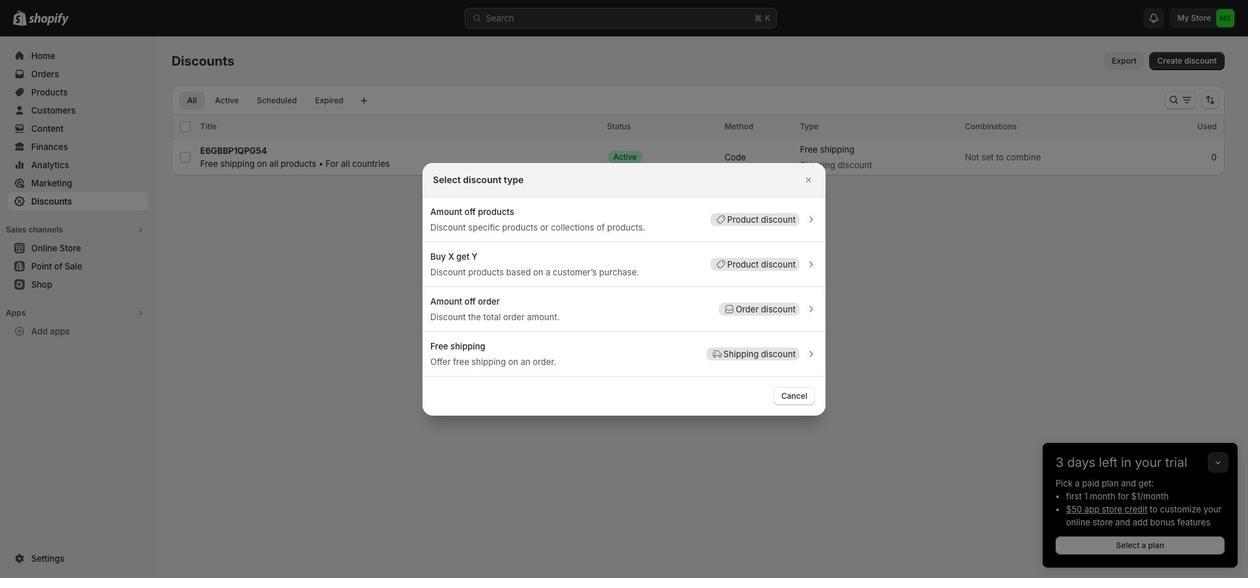 Task type: vqa. For each thing, say whether or not it's contained in the screenshot.
Shopify image
yes



Task type: locate. For each thing, give the bounding box(es) containing it.
dialog
[[0, 163, 1249, 416]]

shopify image
[[29, 13, 69, 26]]

tab list
[[177, 91, 354, 110]]



